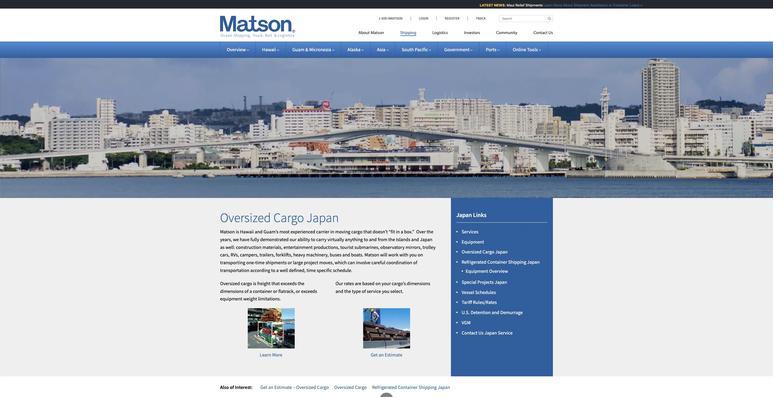 Task type: describe. For each thing, give the bounding box(es) containing it.
our
[[336, 281, 343, 287]]

flatrack,
[[278, 288, 295, 294]]

1 horizontal spatial more
[[549, 3, 558, 7]]

project
[[304, 260, 318, 266]]

refrigerated inside japan links section
[[462, 259, 487, 265]]

oversized inside japan links section
[[462, 249, 482, 255]]

equipment for equipment overview
[[466, 268, 488, 274]]

4matson
[[388, 16, 403, 21]]

which
[[335, 260, 347, 266]]

learn more link
[[260, 352, 282, 358]]

1 horizontal spatial refrigerated container shipping japan link
[[462, 259, 540, 265]]

equipment link
[[462, 239, 484, 245]]

campers,
[[240, 252, 259, 258]]

on inside matson is hawaii and guam's most experienced carrier in moving cargo that doesn't "fit in a box."  over the years, we have fully demonstrated our ability to carry virtually anything to and from the islands and japan as well: construction materials, entertainment productions, tourist submarines, observatory mirrors, trolley cars, rvs, campers, trailers, forklifts, heavy machinery, buses and boats. matson will work with you on transporting one-time shipments or large project moves, which can involve careful coordination of transportation according to a well defined, time specific schedule.
[[418, 252, 423, 258]]

of inside our rates are based on your cargo's dimensions and the type of service you select.
[[362, 288, 366, 294]]

japan inside matson is hawaii and guam's most experienced carrier in moving cargo that doesn't "fit in a box."  over the years, we have fully demonstrated our ability to carry virtually anything to and from the islands and japan as well: construction materials, entertainment productions, tourist submarines, observatory mirrors, trolley cars, rvs, campers, trailers, forklifts, heavy machinery, buses and boats. matson will work with you on transporting one-time shipments or large project moves, which can involve careful coordination of transportation according to a well defined, time specific schedule.
[[420, 237, 433, 243]]

south pacific
[[402, 46, 428, 53]]

links
[[473, 211, 487, 219]]

0 vertical spatial hawaii
[[262, 46, 276, 53]]

experienced
[[291, 229, 315, 235]]

that inside oversized cargo is freight that exceeds the dimensions of a container or flatrack, or exceeds equipment weight limitations.
[[272, 281, 280, 287]]

search image
[[548, 17, 551, 20]]

2 horizontal spatial to
[[364, 237, 368, 243]]

relief
[[511, 3, 520, 7]]

shipment
[[569, 3, 585, 7]]

asia link
[[377, 46, 389, 53]]

contact us japan service
[[462, 330, 513, 336]]

guam & micronesia link
[[292, 46, 334, 53]]

tariff rules/rates
[[462, 300, 497, 306]]

logistics
[[433, 31, 448, 35]]

materials,
[[263, 244, 283, 250]]

container inside japan links section
[[488, 259, 507, 265]]

shipping for rightmost refrigerated container shipping japan link
[[508, 259, 526, 265]]

well:
[[226, 244, 235, 250]]

a inside oversized cargo is freight that exceeds the dimensions of a container or flatrack, or exceeds equipment weight limitations.
[[250, 288, 252, 294]]

online tools link
[[513, 46, 541, 53]]

port at naha, japan image
[[0, 49, 773, 198]]

boats.
[[351, 252, 364, 258]]

observatory
[[380, 244, 405, 250]]

oversized cargo link
[[334, 385, 367, 391]]

is inside matson is hawaii and guam's most experienced carrier in moving cargo that doesn't "fit in a box."  over the years, we have fully demonstrated our ability to carry virtually anything to and from the islands and japan as well: construction materials, entertainment productions, tourist submarines, observatory mirrors, trolley cars, rvs, campers, trailers, forklifts, heavy machinery, buses and boats. matson will work with you on transporting one-time shipments or large project moves, which can involve careful coordination of transportation according to a well defined, time specific schedule.
[[236, 229, 239, 235]]

oversized construction materials prepared for shipping. image
[[363, 309, 410, 349]]

and inside our rates are based on your cargo's dimensions and the type of service you select.
[[336, 288, 343, 294]]

vessel schedules link
[[462, 289, 496, 296]]

oversized cargo is freight that exceeds the dimensions of a container or flatrack, or exceeds equipment weight limitations.
[[220, 281, 317, 302]]

cargo inside japan links section
[[483, 249, 494, 255]]

of inside oversized cargo is freight that exceeds the dimensions of a container or flatrack, or exceeds equipment weight limitations.
[[245, 288, 249, 294]]

0 horizontal spatial more
[[272, 352, 282, 358]]

you inside matson is hawaii and guam's most experienced carrier in moving cargo that doesn't "fit in a box."  over the years, we have fully demonstrated our ability to carry virtually anything to and from the islands and japan as well: construction materials, entertainment productions, tourist submarines, observatory mirrors, trolley cars, rvs, campers, trailers, forklifts, heavy machinery, buses and boats. matson will work with you on transporting one-time shipments or large project moves, which can involve careful coordination of transportation according to a well defined, time specific schedule.
[[409, 252, 417, 258]]

and up the "fully"
[[255, 229, 263, 235]]

about matson
[[359, 31, 384, 35]]

online tools
[[513, 46, 538, 53]]

shipments
[[521, 3, 538, 7]]

oversized cargo japan inside japan links section
[[462, 249, 508, 255]]

moving
[[335, 229, 350, 235]]

get for get an estimate
[[371, 352, 378, 358]]

1-
[[379, 16, 382, 21]]

learn more
[[260, 352, 282, 358]]

0 horizontal spatial learn
[[260, 352, 271, 358]]

we
[[233, 237, 239, 243]]

alaska link
[[348, 46, 364, 53]]

transporting
[[220, 260, 245, 266]]

government link
[[444, 46, 473, 53]]

get for get an estimate – oversized cargo
[[260, 385, 267, 391]]

schedule.
[[333, 267, 352, 274]]

equipment overview link
[[466, 268, 508, 274]]

and up the mirrors,
[[411, 237, 419, 243]]

matson inside top menu navigation
[[371, 31, 384, 35]]

our
[[290, 237, 297, 243]]

0 horizontal spatial exceeds
[[281, 281, 297, 287]]

ability
[[298, 237, 310, 243]]

1 horizontal spatial exceeds
[[301, 288, 317, 294]]

shipping for bottommost refrigerated container shipping japan link
[[419, 385, 437, 391]]

services link
[[462, 229, 479, 235]]

an for get an estimate
[[379, 352, 384, 358]]

or right flatrack,
[[296, 288, 300, 294]]

1 vertical spatial matson
[[220, 229, 235, 235]]

vessel
[[462, 289, 474, 296]]

crane delivering oversized cargo to deck of containership. image
[[248, 309, 295, 349]]

maui
[[502, 3, 510, 7]]

specific
[[317, 267, 332, 274]]

hawaii inside matson is hawaii and guam's most experienced carrier in moving cargo that doesn't "fit in a box."  over the years, we have fully demonstrated our ability to carry virtually anything to and from the islands and japan as well: construction materials, entertainment productions, tourist submarines, observatory mirrors, trolley cars, rvs, campers, trailers, forklifts, heavy machinery, buses and boats. matson will work with you on transporting one-time shipments or large project moves, which can involve careful coordination of transportation according to a well defined, time specific schedule.
[[240, 229, 254, 235]]

forklifts,
[[276, 252, 292, 258]]

asia
[[377, 46, 385, 53]]

get an estimate
[[371, 352, 402, 358]]

shipments
[[266, 260, 287, 266]]

the inside oversized cargo is freight that exceeds the dimensions of a container or flatrack, or exceeds equipment weight limitations.
[[298, 281, 304, 287]]

anything
[[345, 237, 363, 243]]

track link
[[468, 16, 486, 21]]

cargo's
[[392, 281, 406, 287]]

top menu navigation
[[359, 28, 553, 39]]

alaska
[[348, 46, 361, 53]]

dimensions for our rates are based on your cargo's dimensions and the type of service you select.
[[407, 281, 430, 287]]

are
[[355, 281, 361, 287]]

and inside japan links section
[[492, 310, 500, 316]]

overview inside japan links section
[[489, 268, 508, 274]]

learn more about shipment assistance or container loans > link
[[539, 3, 638, 7]]

carry
[[316, 237, 327, 243]]

cars,
[[220, 252, 230, 258]]

contact for contact us japan service
[[462, 330, 478, 336]]

guam & micronesia
[[292, 46, 331, 53]]

large
[[293, 260, 303, 266]]

or right assistance
[[604, 3, 608, 7]]

estimate for get an estimate – oversized cargo
[[274, 385, 292, 391]]

carrier
[[316, 229, 330, 235]]

login
[[419, 16, 428, 21]]

0 horizontal spatial refrigerated
[[372, 385, 397, 391]]

community
[[496, 31, 518, 35]]

service
[[367, 288, 381, 294]]

vgm
[[462, 320, 471, 326]]

blue matson logo with ocean, shipping, truck, rail and logistics written beneath it. image
[[220, 16, 295, 38]]

1 horizontal spatial to
[[311, 237, 315, 243]]

backtop image
[[380, 393, 393, 397]]

pacific
[[415, 46, 428, 53]]

guam's
[[264, 229, 279, 235]]

2 horizontal spatial container
[[609, 3, 624, 7]]

us for contact us japan service
[[479, 330, 484, 336]]

track
[[476, 16, 486, 21]]

rates
[[344, 281, 354, 287]]

estimate for get an estimate
[[385, 352, 402, 358]]

0 vertical spatial time
[[255, 260, 265, 266]]

1 vertical spatial a
[[276, 267, 279, 274]]

2 vertical spatial matson
[[365, 252, 379, 258]]

contact us japan service link
[[462, 330, 513, 336]]

1 vertical spatial refrigerated container shipping japan
[[372, 385, 450, 391]]

islands
[[396, 237, 410, 243]]

with
[[400, 252, 408, 258]]

container
[[253, 288, 272, 294]]

doesn't
[[373, 229, 388, 235]]

0 vertical spatial a
[[401, 229, 403, 235]]

the right over
[[427, 229, 433, 235]]

1 vertical spatial refrigerated container shipping japan link
[[372, 385, 450, 391]]



Task type: vqa. For each thing, say whether or not it's contained in the screenshot.
"OVERVIEW TRANSPORTATION SERVICES WAREHOUSING AND DISTRIBUTION SUPPLY CHAIN TECHNOLOGY"
no



Task type: locate. For each thing, give the bounding box(es) containing it.
0 vertical spatial us
[[549, 31, 553, 35]]

1 vertical spatial container
[[488, 259, 507, 265]]

refrigerated container shipping japan link up "backtop" 'image'
[[372, 385, 450, 391]]

to left "carry"
[[311, 237, 315, 243]]

0 vertical spatial learn
[[539, 3, 548, 7]]

1 horizontal spatial contact
[[534, 31, 548, 35]]

well
[[280, 267, 288, 274]]

or up limitations.
[[273, 288, 277, 294]]

matson up years,
[[220, 229, 235, 235]]

0 vertical spatial matson
[[371, 31, 384, 35]]

trailers,
[[260, 252, 275, 258]]

0 horizontal spatial an
[[268, 385, 273, 391]]

hawaii down blue matson logo with ocean, shipping, truck, rail and logistics written beneath it.
[[262, 46, 276, 53]]

shipping link
[[392, 28, 424, 39]]

dimensions for oversized cargo is freight that exceeds the dimensions of a container or flatrack, or exceeds equipment weight limitations.
[[220, 288, 244, 294]]

1 vertical spatial about
[[359, 31, 370, 35]]

800-
[[382, 16, 388, 21]]

transportation
[[220, 267, 249, 274]]

cargo up weight
[[241, 281, 252, 287]]

your
[[382, 281, 391, 287]]

hawaii up have
[[240, 229, 254, 235]]

according
[[250, 267, 270, 274]]

1 vertical spatial is
[[253, 281, 256, 287]]

time up according
[[255, 260, 265, 266]]

–
[[293, 385, 295, 391]]

1 vertical spatial equipment
[[466, 268, 488, 274]]

2 horizontal spatial a
[[401, 229, 403, 235]]

matson down 1-
[[371, 31, 384, 35]]

to down shipments
[[271, 267, 275, 274]]

rules/rates
[[473, 300, 497, 306]]

equipment overview
[[466, 268, 508, 274]]

1 horizontal spatial us
[[549, 31, 553, 35]]

fully
[[251, 237, 259, 243]]

about inside top menu navigation
[[359, 31, 370, 35]]

loans
[[625, 3, 635, 7]]

the down "fit
[[388, 237, 395, 243]]

0 horizontal spatial dimensions
[[220, 288, 244, 294]]

japan links section
[[444, 198, 560, 377]]

shipping inside top menu navigation
[[400, 31, 416, 35]]

guam
[[292, 46, 305, 53]]

of down the mirrors,
[[413, 260, 417, 266]]

0 vertical spatial more
[[549, 3, 558, 7]]

0 horizontal spatial refrigerated container shipping japan link
[[372, 385, 450, 391]]

years,
[[220, 237, 232, 243]]

0 horizontal spatial us
[[479, 330, 484, 336]]

1-800-4matson
[[379, 16, 403, 21]]

0 vertical spatial refrigerated
[[462, 259, 487, 265]]

you down the mirrors,
[[409, 252, 417, 258]]

or inside matson is hawaii and guam's most experienced carrier in moving cargo that doesn't "fit in a box."  over the years, we have fully demonstrated our ability to carry virtually anything to and from the islands and japan as well: construction materials, entertainment productions, tourist submarines, observatory mirrors, trolley cars, rvs, campers, trailers, forklifts, heavy machinery, buses and boats. matson will work with you on transporting one-time shipments or large project moves, which can involve careful coordination of transportation according to a well defined, time specific schedule.
[[288, 260, 292, 266]]

1 horizontal spatial on
[[418, 252, 423, 258]]

0 horizontal spatial refrigerated container shipping japan
[[372, 385, 450, 391]]

oversized cargo japan down equipment link
[[462, 249, 508, 255]]

None search field
[[499, 15, 553, 22]]

0 vertical spatial that
[[364, 229, 372, 235]]

0 horizontal spatial container
[[398, 385, 418, 391]]

us for contact us
[[549, 31, 553, 35]]

of right type on the bottom
[[362, 288, 366, 294]]

us
[[549, 31, 553, 35], [479, 330, 484, 336]]

demurrage
[[501, 310, 523, 316]]

oversized
[[220, 210, 271, 226], [462, 249, 482, 255], [220, 281, 240, 287], [296, 385, 316, 391], [334, 385, 354, 391]]

1 horizontal spatial that
[[364, 229, 372, 235]]

1 horizontal spatial get
[[371, 352, 378, 358]]

1 horizontal spatial time
[[307, 267, 316, 274]]

oversized cargo japan link
[[462, 249, 508, 255]]

you down your
[[382, 288, 390, 294]]

more
[[549, 3, 558, 7], [272, 352, 282, 358]]

1 vertical spatial you
[[382, 288, 390, 294]]

the down rates
[[344, 288, 351, 294]]

is inside oversized cargo is freight that exceeds the dimensions of a container or flatrack, or exceeds equipment weight limitations.
[[253, 281, 256, 287]]

0 horizontal spatial to
[[271, 267, 275, 274]]

0 horizontal spatial cargo
[[241, 281, 252, 287]]

0 vertical spatial overview
[[227, 46, 246, 53]]

is up we on the left bottom of the page
[[236, 229, 239, 235]]

1 horizontal spatial an
[[379, 352, 384, 358]]

0 horizontal spatial a
[[250, 288, 252, 294]]

and down rules/rates
[[492, 310, 500, 316]]

dimensions inside oversized cargo is freight that exceeds the dimensions of a container or flatrack, or exceeds equipment weight limitations.
[[220, 288, 244, 294]]

0 vertical spatial equipment
[[462, 239, 484, 245]]

refrigerated up "backtop" 'image'
[[372, 385, 397, 391]]

2 horizontal spatial shipping
[[508, 259, 526, 265]]

contact for contact us
[[534, 31, 548, 35]]

0 horizontal spatial contact
[[462, 330, 478, 336]]

refrigerated container shipping japan link up the 'equipment overview'
[[462, 259, 540, 265]]

entertainment
[[284, 244, 313, 250]]

construction
[[236, 244, 262, 250]]

1 horizontal spatial is
[[253, 281, 256, 287]]

on left your
[[376, 281, 381, 287]]

1 vertical spatial refrigerated
[[372, 385, 397, 391]]

0 horizontal spatial overview
[[227, 46, 246, 53]]

get an estimate – oversized cargo link
[[260, 385, 329, 391]]

oversized cargo japan up 'most'
[[220, 210, 339, 226]]

about left shipment at the right of page
[[559, 3, 568, 7]]

contact inside japan links section
[[462, 330, 478, 336]]

u.s. detention and demurrage link
[[462, 310, 523, 316]]

in
[[331, 229, 334, 235], [396, 229, 400, 235]]

u.s.
[[462, 310, 470, 316]]

1 horizontal spatial cargo
[[351, 229, 363, 235]]

login link
[[411, 16, 437, 21]]

japan links
[[456, 211, 487, 219]]

1 horizontal spatial oversized cargo japan
[[462, 249, 508, 255]]

1 vertical spatial cargo
[[241, 281, 252, 287]]

1 horizontal spatial container
[[488, 259, 507, 265]]

0 vertical spatial on
[[418, 252, 423, 258]]

on down the mirrors,
[[418, 252, 423, 258]]

tourist
[[340, 244, 354, 250]]

as
[[220, 244, 225, 250]]

cargo up the anything
[[351, 229, 363, 235]]

2 vertical spatial container
[[398, 385, 418, 391]]

0 vertical spatial estimate
[[385, 352, 402, 358]]

0 horizontal spatial oversized cargo japan
[[220, 210, 339, 226]]

matson down submarines,
[[365, 252, 379, 258]]

1 vertical spatial time
[[307, 267, 316, 274]]

assistance
[[586, 3, 603, 7]]

contact up the tools
[[534, 31, 548, 35]]

limitations.
[[258, 296, 281, 302]]

and left from
[[369, 237, 377, 243]]

virtually
[[328, 237, 344, 243]]

the
[[427, 229, 433, 235], [388, 237, 395, 243], [298, 281, 304, 287], [344, 288, 351, 294]]

and down our at bottom
[[336, 288, 343, 294]]

"fit
[[389, 229, 395, 235]]

0 vertical spatial shipping
[[400, 31, 416, 35]]

0 horizontal spatial hawaii
[[240, 229, 254, 235]]

1 horizontal spatial about
[[559, 3, 568, 7]]

buses
[[330, 252, 342, 258]]

2 vertical spatial shipping
[[419, 385, 437, 391]]

over
[[416, 229, 426, 235]]

1 horizontal spatial refrigerated
[[462, 259, 487, 265]]

equipment for equipment link
[[462, 239, 484, 245]]

0 vertical spatial about
[[559, 3, 568, 7]]

exceeds right flatrack,
[[301, 288, 317, 294]]

can
[[348, 260, 355, 266]]

based
[[362, 281, 375, 287]]

have
[[240, 237, 250, 243]]

0 vertical spatial dimensions
[[407, 281, 430, 287]]

contact inside top menu navigation
[[534, 31, 548, 35]]

contact down vgm
[[462, 330, 478, 336]]

the down defined,
[[298, 281, 304, 287]]

to up submarines,
[[364, 237, 368, 243]]

that left doesn't
[[364, 229, 372, 235]]

overview link
[[227, 46, 249, 53]]

an for get an estimate – oversized cargo
[[268, 385, 273, 391]]

of inside matson is hawaii and guam's most experienced carrier in moving cargo that doesn't "fit in a box."  over the years, we have fully demonstrated our ability to carry virtually anything to and from the islands and japan as well: construction materials, entertainment productions, tourist submarines, observatory mirrors, trolley cars, rvs, campers, trailers, forklifts, heavy machinery, buses and boats. matson will work with you on transporting one-time shipments or large project moves, which can involve careful coordination of transportation according to a well defined, time specific schedule.
[[413, 260, 417, 266]]

0 vertical spatial container
[[609, 3, 624, 7]]

0 horizontal spatial time
[[255, 260, 265, 266]]

from
[[378, 237, 388, 243]]

equipment up special projects japan
[[466, 268, 488, 274]]

dimensions
[[407, 281, 430, 287], [220, 288, 244, 294]]

time down project
[[307, 267, 316, 274]]

service
[[498, 330, 513, 336]]

0 horizontal spatial get
[[260, 385, 267, 391]]

a up 'islands'
[[401, 229, 403, 235]]

that inside matson is hawaii and guam's most experienced carrier in moving cargo that doesn't "fit in a box."  over the years, we have fully demonstrated our ability to carry virtually anything to and from the islands and japan as well: construction materials, entertainment productions, tourist submarines, observatory mirrors, trolley cars, rvs, campers, trailers, forklifts, heavy machinery, buses and boats. matson will work with you on transporting one-time shipments or large project moves, which can involve careful coordination of transportation according to a well defined, time specific schedule.
[[364, 229, 372, 235]]

equipment
[[462, 239, 484, 245], [466, 268, 488, 274]]

1 vertical spatial oversized cargo japan
[[462, 249, 508, 255]]

refrigerated container shipping japan up "backtop" 'image'
[[372, 385, 450, 391]]

us inside top menu navigation
[[549, 31, 553, 35]]

also
[[220, 385, 229, 391]]

Search search field
[[499, 15, 553, 22]]

oversized cargo
[[334, 385, 367, 391]]

1 vertical spatial that
[[272, 281, 280, 287]]

0 vertical spatial refrigerated container shipping japan
[[462, 259, 540, 265]]

about up the alaska link
[[359, 31, 370, 35]]

overview
[[227, 46, 246, 53], [489, 268, 508, 274]]

south pacific link
[[402, 46, 431, 53]]

0 vertical spatial get
[[371, 352, 378, 358]]

is
[[236, 229, 239, 235], [253, 281, 256, 287]]

latest news: maui relief shipments learn more about shipment assistance or container loans >
[[475, 3, 638, 7]]

moves,
[[319, 260, 334, 266]]

a up weight
[[250, 288, 252, 294]]

0 vertical spatial you
[[409, 252, 417, 258]]

1 horizontal spatial overview
[[489, 268, 508, 274]]

ports
[[486, 46, 497, 53]]

of
[[413, 260, 417, 266], [245, 288, 249, 294], [362, 288, 366, 294], [230, 385, 234, 391]]

0 horizontal spatial estimate
[[274, 385, 292, 391]]

coordination
[[386, 260, 412, 266]]

heavy
[[293, 252, 305, 258]]

exceeds up flatrack,
[[281, 281, 297, 287]]

1 vertical spatial overview
[[489, 268, 508, 274]]

of up weight
[[245, 288, 249, 294]]

is left the freight
[[253, 281, 256, 287]]

hawaii
[[262, 46, 276, 53], [240, 229, 254, 235]]

interest:
[[235, 385, 253, 391]]

0 vertical spatial oversized cargo japan
[[220, 210, 339, 226]]

1 horizontal spatial in
[[396, 229, 400, 235]]

schedules
[[475, 289, 496, 296]]

logistics link
[[424, 28, 456, 39]]

and down tourist
[[342, 252, 350, 258]]

1 vertical spatial exceeds
[[301, 288, 317, 294]]

or left large
[[288, 260, 292, 266]]

refrigerated container shipping japan up the 'equipment overview'
[[462, 259, 540, 265]]

1 vertical spatial estimate
[[274, 385, 292, 391]]

cargo inside matson is hawaii and guam's most experienced carrier in moving cargo that doesn't "fit in a box."  over the years, we have fully demonstrated our ability to carry virtually anything to and from the islands and japan as well: construction materials, entertainment productions, tourist submarines, observatory mirrors, trolley cars, rvs, campers, trailers, forklifts, heavy machinery, buses and boats. matson will work with you on transporting one-time shipments or large project moves, which can involve careful coordination of transportation according to a well defined, time specific schedule.
[[351, 229, 363, 235]]

1 vertical spatial an
[[268, 385, 273, 391]]

1 horizontal spatial a
[[276, 267, 279, 274]]

0 vertical spatial an
[[379, 352, 384, 358]]

1 horizontal spatial you
[[409, 252, 417, 258]]

dimensions inside our rates are based on your cargo's dimensions and the type of service you select.
[[407, 281, 430, 287]]

or
[[604, 3, 608, 7], [288, 260, 292, 266], [273, 288, 277, 294], [296, 288, 300, 294]]

in right "fit
[[396, 229, 400, 235]]

1 vertical spatial on
[[376, 281, 381, 287]]

shipping inside japan links section
[[508, 259, 526, 265]]

projects
[[478, 279, 494, 285]]

0 horizontal spatial shipping
[[400, 31, 416, 35]]

us inside japan links section
[[479, 330, 484, 336]]

most
[[280, 229, 290, 235]]

a left well
[[276, 267, 279, 274]]

on inside our rates are based on your cargo's dimensions and the type of service you select.
[[376, 281, 381, 287]]

equipment
[[220, 296, 242, 302]]

dimensions up equipment on the bottom left of page
[[220, 288, 244, 294]]

freight
[[257, 281, 271, 287]]

refrigerated down oversized cargo japan link
[[462, 259, 487, 265]]

the inside our rates are based on your cargo's dimensions and the type of service you select.
[[344, 288, 351, 294]]

tariff rules/rates link
[[462, 300, 497, 306]]

contact
[[534, 31, 548, 35], [462, 330, 478, 336]]

of right also
[[230, 385, 234, 391]]

1 vertical spatial hawaii
[[240, 229, 254, 235]]

also of interest:
[[220, 385, 253, 391]]

dimensions right the cargo's
[[407, 281, 430, 287]]

2 in from the left
[[396, 229, 400, 235]]

our rates are based on your cargo's dimensions and the type of service you select.
[[336, 281, 430, 294]]

estimate
[[385, 352, 402, 358], [274, 385, 292, 391]]

equipment down services link
[[462, 239, 484, 245]]

refrigerated container shipping japan link
[[462, 259, 540, 265], [372, 385, 450, 391]]

that right the freight
[[272, 281, 280, 287]]

in up virtually
[[331, 229, 334, 235]]

1 vertical spatial more
[[272, 352, 282, 358]]

us down detention
[[479, 330, 484, 336]]

hawaii link
[[262, 46, 279, 53]]

1 vertical spatial learn
[[260, 352, 271, 358]]

1 in from the left
[[331, 229, 334, 235]]

select.
[[391, 288, 404, 294]]

0 vertical spatial contact
[[534, 31, 548, 35]]

oversized inside oversized cargo is freight that exceeds the dimensions of a container or flatrack, or exceeds equipment weight limitations.
[[220, 281, 240, 287]]

1 vertical spatial shipping
[[508, 259, 526, 265]]

1 vertical spatial us
[[479, 330, 484, 336]]

0 horizontal spatial on
[[376, 281, 381, 287]]

0 vertical spatial is
[[236, 229, 239, 235]]

1 vertical spatial dimensions
[[220, 288, 244, 294]]

0 vertical spatial exceeds
[[281, 281, 297, 287]]

0 horizontal spatial that
[[272, 281, 280, 287]]

get an estimate link
[[371, 352, 402, 358]]

us down search image
[[549, 31, 553, 35]]

refrigerated container shipping japan inside japan links section
[[462, 259, 540, 265]]

1 horizontal spatial hawaii
[[262, 46, 276, 53]]

you inside our rates are based on your cargo's dimensions and the type of service you select.
[[382, 288, 390, 294]]

cargo inside oversized cargo is freight that exceeds the dimensions of a container or flatrack, or exceeds equipment weight limitations.
[[241, 281, 252, 287]]



